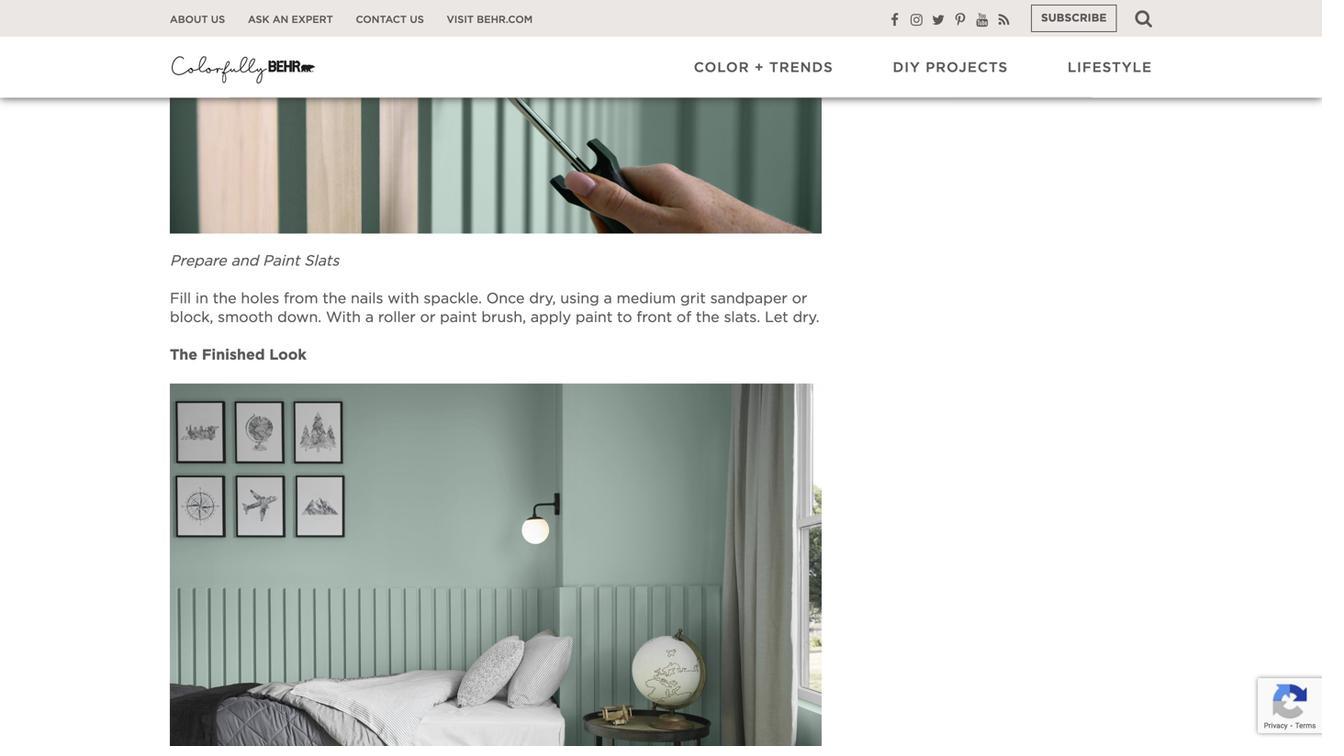 Task type: describe. For each thing, give the bounding box(es) containing it.
dry,
[[529, 292, 556, 306]]

0 vertical spatial a
[[604, 292, 613, 306]]

block,
[[170, 311, 213, 325]]

lifestyle
[[1068, 61, 1153, 75]]

contact us
[[356, 15, 424, 25]]

1 horizontal spatial or
[[792, 292, 808, 306]]

projects
[[926, 61, 1009, 75]]

and
[[231, 254, 258, 269]]

visit behr.com link
[[447, 13, 533, 26]]

slats
[[304, 254, 339, 269]]

trends
[[770, 61, 834, 75]]

the bedroom, showing a section of it with the wood slats on the wall behind the bed. image
[[170, 384, 822, 747]]

behr.com
[[477, 15, 533, 25]]

color + trends
[[694, 61, 834, 75]]

to
[[617, 311, 633, 325]]

about us
[[170, 15, 225, 25]]

+
[[755, 61, 765, 75]]

subscribe
[[1042, 13, 1107, 24]]

sandpaper
[[711, 292, 788, 306]]

look
[[270, 348, 307, 363]]

contact
[[356, 15, 407, 25]]

front
[[637, 311, 673, 325]]

about us link
[[170, 13, 225, 26]]

brush,
[[482, 311, 526, 325]]

us for about us
[[211, 15, 225, 25]]

expert
[[292, 15, 333, 25]]

0 horizontal spatial or
[[420, 311, 436, 325]]

prepare
[[170, 254, 227, 269]]

spackle.
[[424, 292, 482, 306]]

medium
[[617, 292, 676, 306]]

the finished look
[[170, 348, 307, 363]]

ask
[[248, 15, 270, 25]]

1 horizontal spatial the
[[323, 292, 347, 306]]



Task type: vqa. For each thing, say whether or not it's contained in the screenshot.
the bottommost A
yes



Task type: locate. For each thing, give the bounding box(es) containing it.
contact us link
[[356, 13, 424, 26]]

the right in
[[213, 292, 237, 306]]

0 horizontal spatial us
[[211, 15, 225, 25]]

0 vertical spatial or
[[792, 292, 808, 306]]

paint down using
[[576, 311, 613, 325]]

1 vertical spatial or
[[420, 311, 436, 325]]

1 horizontal spatial a
[[604, 292, 613, 306]]

finished
[[202, 348, 265, 363]]

paint down spackle. in the left of the page
[[440, 311, 477, 325]]

smooth
[[218, 311, 273, 325]]

paint
[[263, 254, 300, 269]]

us right contact
[[410, 15, 424, 25]]

1 paint from the left
[[440, 311, 477, 325]]

lifestyle link
[[1068, 59, 1153, 77]]

the up with
[[323, 292, 347, 306]]

color + trends link
[[694, 59, 834, 77]]

fill in the holes from the nails with spackle. once dry, using a medium grit sandpaper or block, smooth down. with a roller or paint brush, apply paint to front of the slats. let dry.
[[170, 292, 820, 325]]

visit behr.com
[[447, 15, 533, 25]]

an
[[273, 15, 289, 25]]

the
[[170, 348, 198, 363]]

0 horizontal spatial paint
[[440, 311, 477, 325]]

1 horizontal spatial paint
[[576, 311, 613, 325]]

a right using
[[604, 292, 613, 306]]

dry.
[[793, 311, 820, 325]]

search image
[[1136, 9, 1153, 28]]

0 horizontal spatial the
[[213, 292, 237, 306]]

slats.
[[724, 311, 761, 325]]

subscribe link
[[1032, 5, 1118, 32]]

paint
[[440, 311, 477, 325], [576, 311, 613, 325]]

with
[[326, 311, 361, 325]]

diy projects
[[893, 61, 1009, 75]]

the right of
[[696, 311, 720, 325]]

a
[[604, 292, 613, 306], [365, 311, 374, 325]]

1 horizontal spatial us
[[410, 15, 424, 25]]

2 paint from the left
[[576, 311, 613, 325]]

or up dry.
[[792, 292, 808, 306]]

from
[[284, 292, 318, 306]]

about
[[170, 15, 208, 25]]

color
[[694, 61, 750, 75]]

a person painting the wood slats with a roller. image
[[170, 0, 822, 234]]

or
[[792, 292, 808, 306], [420, 311, 436, 325]]

apply
[[531, 311, 571, 325]]

with
[[388, 292, 419, 306]]

a down "nails"
[[365, 311, 374, 325]]

the
[[213, 292, 237, 306], [323, 292, 347, 306], [696, 311, 720, 325]]

visit
[[447, 15, 474, 25]]

of
[[677, 311, 692, 325]]

us for contact us
[[410, 15, 424, 25]]

fill
[[170, 292, 191, 306]]

us
[[211, 15, 225, 25], [410, 15, 424, 25]]

nails
[[351, 292, 384, 306]]

once
[[487, 292, 525, 306]]

colorfully behr image
[[170, 51, 317, 87]]

diy
[[893, 61, 921, 75]]

roller
[[378, 311, 416, 325]]

us right about
[[211, 15, 225, 25]]

0 horizontal spatial a
[[365, 311, 374, 325]]

ask an expert
[[248, 15, 333, 25]]

down.
[[278, 311, 322, 325]]

in
[[196, 292, 209, 306]]

1 vertical spatial a
[[365, 311, 374, 325]]

holes
[[241, 292, 279, 306]]

grit
[[681, 292, 706, 306]]

diy projects link
[[893, 59, 1009, 77]]

using
[[561, 292, 600, 306]]

let
[[765, 311, 789, 325]]

2 us from the left
[[410, 15, 424, 25]]

or right roller
[[420, 311, 436, 325]]

1 us from the left
[[211, 15, 225, 25]]

prepare and paint slats
[[170, 254, 339, 269]]

2 horizontal spatial the
[[696, 311, 720, 325]]

ask an expert link
[[248, 13, 333, 26]]



